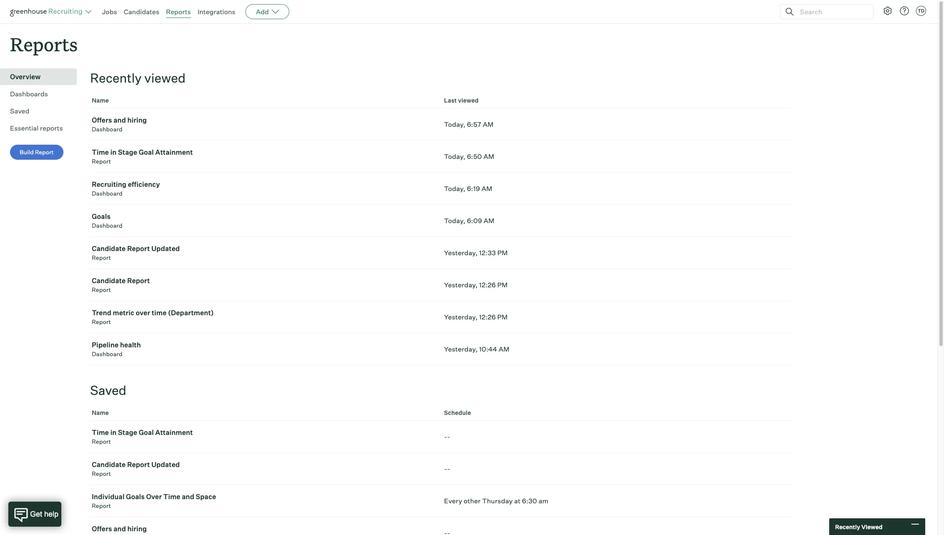 Task type: vqa. For each thing, say whether or not it's contained in the screenshot.


Task type: describe. For each thing, give the bounding box(es) containing it.
recently viewed
[[90, 70, 186, 86]]

recently for recently viewed
[[835, 524, 860, 531]]

essential
[[10, 124, 39, 132]]

and for offers and hiring
[[113, 525, 126, 533]]

time for --
[[92, 429, 109, 437]]

am for today, 6:50 am
[[483, 152, 494, 161]]

6:19
[[467, 185, 480, 193]]

yesterday, for pipeline health
[[444, 345, 478, 354]]

build
[[20, 149, 34, 156]]

am
[[539, 497, 548, 506]]

goals inside individual goals over time and space report
[[126, 493, 145, 501]]

candidate report updated report for --
[[92, 461, 180, 478]]

attainment for -
[[155, 429, 193, 437]]

add button
[[245, 4, 289, 19]]

offers and hiring
[[92, 525, 147, 533]]

6:50
[[467, 152, 482, 161]]

today, 6:57 am
[[444, 120, 494, 129]]

name for recently viewed
[[92, 97, 109, 104]]

time for today, 6:50 am
[[92, 148, 109, 157]]

goals dashboard
[[92, 213, 123, 229]]

build report
[[20, 149, 54, 156]]

essential reports link
[[10, 123, 73, 133]]

candidate for yesterday, 12:33 pm
[[92, 245, 126, 253]]

viewed for recently viewed
[[144, 70, 186, 86]]

last
[[444, 97, 457, 104]]

yesterday, 12:26 pm for candidate report
[[444, 281, 508, 289]]

6:30
[[522, 497, 537, 506]]

space
[[196, 493, 216, 501]]

2 pm from the top
[[497, 281, 508, 289]]

add
[[256, 8, 269, 16]]

stage for today, 6:50 am
[[118, 148, 137, 157]]

yesterday, for trend metric over time (department)
[[444, 313, 478, 321]]

1 vertical spatial saved
[[90, 383, 126, 398]]

candidate report updated report for yesterday, 12:33 pm
[[92, 245, 180, 261]]

viewed for last viewed
[[458, 97, 479, 104]]

time in stage goal attainment report for --
[[92, 429, 193, 445]]

yesterday, for candidate report updated
[[444, 249, 478, 257]]

candidates
[[124, 8, 159, 16]]

pm for report
[[497, 249, 508, 257]]

jobs
[[102, 8, 117, 16]]

name for saved
[[92, 410, 109, 417]]

efficiency
[[128, 180, 160, 189]]

candidate report report
[[92, 277, 150, 293]]

am for today, 6:09 am
[[484, 217, 494, 225]]

goal for --
[[139, 429, 154, 437]]

and for offers and hiring dashboard
[[113, 116, 126, 124]]

12:26 for candidate report
[[479, 281, 496, 289]]

in for --
[[110, 429, 117, 437]]

integrations
[[198, 8, 235, 16]]

attainment for today,
[[155, 148, 193, 157]]

schedule
[[444, 410, 471, 417]]

candidates link
[[124, 8, 159, 16]]

10:44
[[479, 345, 497, 354]]

thursday
[[482, 497, 513, 506]]

time
[[152, 309, 167, 317]]

3 dashboard from the top
[[92, 222, 123, 229]]

greenhouse recruiting image
[[10, 7, 85, 17]]

over
[[146, 493, 162, 501]]

-- for candidate report updated
[[444, 465, 450, 473]]

today, 6:09 am
[[444, 217, 494, 225]]

updated for yesterday, 12:33 pm
[[151, 245, 180, 253]]

recently viewed
[[835, 524, 883, 531]]

12:33
[[479, 249, 496, 257]]

yesterday, 12:26 pm for trend metric over time (department)
[[444, 313, 508, 321]]



Task type: locate. For each thing, give the bounding box(es) containing it.
1 vertical spatial hiring
[[127, 525, 147, 533]]

0 vertical spatial pm
[[497, 249, 508, 257]]

yesterday, left 12:33
[[444, 249, 478, 257]]

offers
[[92, 116, 112, 124], [92, 525, 112, 533]]

2 offers from the top
[[92, 525, 112, 533]]

1 vertical spatial stage
[[118, 429, 137, 437]]

2 vertical spatial pm
[[497, 313, 508, 321]]

1 vertical spatial updated
[[151, 461, 180, 469]]

am right "6:19"
[[482, 185, 492, 193]]

0 vertical spatial and
[[113, 116, 126, 124]]

2 candidate from the top
[[92, 277, 126, 285]]

candidate
[[92, 245, 126, 253], [92, 277, 126, 285], [92, 461, 126, 469]]

updated
[[151, 245, 180, 253], [151, 461, 180, 469]]

goals down recruiting
[[92, 213, 111, 221]]

health
[[120, 341, 141, 349]]

0 vertical spatial stage
[[118, 148, 137, 157]]

1 candidate from the top
[[92, 245, 126, 253]]

0 horizontal spatial reports
[[10, 32, 78, 56]]

1 pm from the top
[[497, 249, 508, 257]]

metric
[[113, 309, 134, 317]]

1 in from the top
[[110, 148, 117, 157]]

0 vertical spatial time in stage goal attainment report
[[92, 148, 193, 165]]

2 12:26 from the top
[[479, 313, 496, 321]]

yesterday, 12:26 pm
[[444, 281, 508, 289], [444, 313, 508, 321]]

report inside trend metric over time (department) report
[[92, 319, 111, 326]]

and inside individual goals over time and space report
[[182, 493, 194, 501]]

today, left "6:19"
[[444, 185, 465, 193]]

individual
[[92, 493, 125, 501]]

today, 6:50 am
[[444, 152, 494, 161]]

candidate report updated report up candidate report report
[[92, 245, 180, 261]]

yesterday, 12:26 pm down the "yesterday, 12:33 pm"
[[444, 281, 508, 289]]

3 candidate from the top
[[92, 461, 126, 469]]

yesterday,
[[444, 249, 478, 257], [444, 281, 478, 289], [444, 313, 478, 321], [444, 345, 478, 354]]

1 vertical spatial in
[[110, 429, 117, 437]]

2 stage from the top
[[118, 429, 137, 437]]

candidate up individual
[[92, 461, 126, 469]]

1 vertical spatial time
[[92, 429, 109, 437]]

today,
[[444, 120, 465, 129], [444, 152, 465, 161], [444, 185, 465, 193], [444, 217, 465, 225]]

candidate up trend
[[92, 277, 126, 285]]

1 goal from the top
[[139, 148, 154, 157]]

0 vertical spatial in
[[110, 148, 117, 157]]

trend
[[92, 309, 111, 317]]

am right "10:44"
[[499, 345, 510, 354]]

attainment
[[155, 148, 193, 157], [155, 429, 193, 437]]

1 vertical spatial candidate
[[92, 277, 126, 285]]

am for today, 6:57 am
[[483, 120, 494, 129]]

recently for recently viewed
[[90, 70, 142, 86]]

am for today, 6:19 am
[[482, 185, 492, 193]]

in for today, 6:50 am
[[110, 148, 117, 157]]

2 yesterday, from the top
[[444, 281, 478, 289]]

name
[[92, 97, 109, 104], [92, 410, 109, 417]]

yesterday, down the "yesterday, 12:33 pm"
[[444, 281, 478, 289]]

am for yesterday, 10:44 am
[[499, 345, 510, 354]]

overview
[[10, 73, 41, 81]]

dashboard
[[92, 126, 123, 133], [92, 190, 123, 197], [92, 222, 123, 229], [92, 351, 123, 358]]

jobs link
[[102, 8, 117, 16]]

goal for today, 6:50 am
[[139, 148, 154, 157]]

2 yesterday, 12:26 pm from the top
[[444, 313, 508, 321]]

1 hiring from the top
[[127, 116, 147, 124]]

2 vertical spatial time
[[163, 493, 180, 501]]

today, for today, 6:19 am
[[444, 185, 465, 193]]

every
[[444, 497, 462, 506]]

today, for today, 6:09 am
[[444, 217, 465, 225]]

1 vertical spatial goals
[[126, 493, 145, 501]]

stage
[[118, 148, 137, 157], [118, 429, 137, 437]]

2 name from the top
[[92, 410, 109, 417]]

every other thursday at 6:30 am
[[444, 497, 548, 506]]

6:57
[[467, 120, 481, 129]]

pipeline health dashboard
[[92, 341, 141, 358]]

report
[[35, 149, 54, 156], [92, 158, 111, 165], [127, 245, 150, 253], [92, 254, 111, 261], [127, 277, 150, 285], [92, 286, 111, 293], [92, 319, 111, 326], [92, 438, 111, 445], [127, 461, 150, 469], [92, 470, 111, 478], [92, 503, 111, 510]]

yesterday, left "10:44"
[[444, 345, 478, 354]]

goals
[[92, 213, 111, 221], [126, 493, 145, 501]]

6:09
[[467, 217, 482, 225]]

yesterday, 10:44 am
[[444, 345, 510, 354]]

2 vertical spatial candidate
[[92, 461, 126, 469]]

1 horizontal spatial recently
[[835, 524, 860, 531]]

12:26 up "10:44"
[[479, 313, 496, 321]]

updated for --
[[151, 461, 180, 469]]

pm
[[497, 249, 508, 257], [497, 281, 508, 289], [497, 313, 508, 321]]

1 horizontal spatial goals
[[126, 493, 145, 501]]

0 vertical spatial saved
[[10, 107, 29, 115]]

td
[[918, 8, 925, 14]]

reports down greenhouse recruiting image
[[10, 32, 78, 56]]

am
[[483, 120, 494, 129], [483, 152, 494, 161], [482, 185, 492, 193], [484, 217, 494, 225], [499, 345, 510, 354]]

viewed
[[144, 70, 186, 86], [458, 97, 479, 104]]

offers and hiring dashboard
[[92, 116, 147, 133]]

today, left '6:50'
[[444, 152, 465, 161]]

report inside build report button
[[35, 149, 54, 156]]

1 vertical spatial attainment
[[155, 429, 193, 437]]

0 vertical spatial updated
[[151, 245, 180, 253]]

hiring for offers and hiring dashboard
[[127, 116, 147, 124]]

2 time in stage goal attainment report from the top
[[92, 429, 193, 445]]

2 -- from the top
[[444, 465, 450, 473]]

0 vertical spatial candidate
[[92, 245, 126, 253]]

12:26 for trend metric over time (department)
[[479, 313, 496, 321]]

1 vertical spatial --
[[444, 465, 450, 473]]

goal
[[139, 148, 154, 157], [139, 429, 154, 437]]

2 today, from the top
[[444, 152, 465, 161]]

0 vertical spatial candidate report updated report
[[92, 245, 180, 261]]

2 attainment from the top
[[155, 429, 193, 437]]

am right '6:50'
[[483, 152, 494, 161]]

trend metric over time (department) report
[[92, 309, 214, 326]]

1 stage from the top
[[118, 148, 137, 157]]

1 yesterday, 12:26 pm from the top
[[444, 281, 508, 289]]

0 vertical spatial attainment
[[155, 148, 193, 157]]

0 vertical spatial recently
[[90, 70, 142, 86]]

1 12:26 from the top
[[479, 281, 496, 289]]

-- up 'every'
[[444, 465, 450, 473]]

yesterday, 12:26 pm up yesterday, 10:44 am at the bottom
[[444, 313, 508, 321]]

1 vertical spatial yesterday, 12:26 pm
[[444, 313, 508, 321]]

reports
[[166, 8, 191, 16], [10, 32, 78, 56]]

1 vertical spatial candidate report updated report
[[92, 461, 180, 478]]

goals left the 'over'
[[126, 493, 145, 501]]

saved
[[10, 107, 29, 115], [90, 383, 126, 398]]

am right the 6:09
[[484, 217, 494, 225]]

over
[[136, 309, 150, 317]]

0 vertical spatial viewed
[[144, 70, 186, 86]]

1 vertical spatial reports
[[10, 32, 78, 56]]

candidate down the goals dashboard
[[92, 245, 126, 253]]

1 candidate report updated report from the top
[[92, 245, 180, 261]]

3 today, from the top
[[444, 185, 465, 193]]

td button
[[914, 4, 928, 18]]

at
[[514, 497, 521, 506]]

saved inside saved link
[[10, 107, 29, 115]]

candidate for --
[[92, 461, 126, 469]]

today, left 6:57
[[444, 120, 465, 129]]

in
[[110, 148, 117, 157], [110, 429, 117, 437]]

reports link
[[166, 8, 191, 16]]

(department)
[[168, 309, 214, 317]]

2 dashboard from the top
[[92, 190, 123, 197]]

individual goals over time and space report
[[92, 493, 216, 510]]

reports
[[40, 124, 63, 132]]

0 vertical spatial goal
[[139, 148, 154, 157]]

0 horizontal spatial goals
[[92, 213, 111, 221]]

candidate inside candidate report report
[[92, 277, 126, 285]]

4 today, from the top
[[444, 217, 465, 225]]

reports right candidates 'link'
[[166, 8, 191, 16]]

yesterday, up yesterday, 10:44 am at the bottom
[[444, 313, 478, 321]]

dashboards
[[10, 90, 48, 98]]

4 yesterday, from the top
[[444, 345, 478, 354]]

1 vertical spatial recently
[[835, 524, 860, 531]]

saved link
[[10, 106, 73, 116]]

Search text field
[[798, 6, 866, 18]]

dashboard inside "pipeline health dashboard"
[[92, 351, 123, 358]]

td button
[[916, 6, 926, 16]]

hiring
[[127, 116, 147, 124], [127, 525, 147, 533]]

candidate report updated report up the 'over'
[[92, 461, 180, 478]]

hiring inside offers and hiring dashboard
[[127, 116, 147, 124]]

1 vertical spatial 12:26
[[479, 313, 496, 321]]

other
[[464, 497, 481, 506]]

-- down schedule
[[444, 433, 450, 441]]

last viewed
[[444, 97, 479, 104]]

-- for time in stage goal attainment
[[444, 433, 450, 441]]

today, for today, 6:50 am
[[444, 152, 465, 161]]

1 horizontal spatial reports
[[166, 8, 191, 16]]

pm right 12:33
[[497, 249, 508, 257]]

0 vertical spatial hiring
[[127, 116, 147, 124]]

0 vertical spatial reports
[[166, 8, 191, 16]]

candidate for yesterday, 12:26 pm
[[92, 277, 126, 285]]

dashboard inside "recruiting efficiency dashboard"
[[92, 190, 123, 197]]

1 updated from the top
[[151, 245, 180, 253]]

0 vertical spatial --
[[444, 433, 450, 441]]

time in stage goal attainment report for today, 6:50 am
[[92, 148, 193, 165]]

dashboard inside offers and hiring dashboard
[[92, 126, 123, 133]]

candidate report updated report
[[92, 245, 180, 261], [92, 461, 180, 478]]

0 vertical spatial name
[[92, 97, 109, 104]]

0 horizontal spatial saved
[[10, 107, 29, 115]]

pm up yesterday, 10:44 am at the bottom
[[497, 313, 508, 321]]

am right 6:57
[[483, 120, 494, 129]]

today, left the 6:09
[[444, 217, 465, 225]]

offers for offers and hiring dashboard
[[92, 116, 112, 124]]

1 offers from the top
[[92, 116, 112, 124]]

1 vertical spatial offers
[[92, 525, 112, 533]]

2 hiring from the top
[[127, 525, 147, 533]]

overview link
[[10, 72, 73, 82]]

1 vertical spatial goal
[[139, 429, 154, 437]]

1 vertical spatial time in stage goal attainment report
[[92, 429, 193, 445]]

yesterday, 12:33 pm
[[444, 249, 508, 257]]

and inside offers and hiring dashboard
[[113, 116, 126, 124]]

viewed
[[861, 524, 883, 531]]

2 candidate report updated report from the top
[[92, 461, 180, 478]]

time in stage goal attainment report
[[92, 148, 193, 165], [92, 429, 193, 445]]

1 attainment from the top
[[155, 148, 193, 157]]

1 -- from the top
[[444, 433, 450, 441]]

configure image
[[883, 6, 893, 16]]

1 time in stage goal attainment report from the top
[[92, 148, 193, 165]]

time
[[92, 148, 109, 157], [92, 429, 109, 437], [163, 493, 180, 501]]

--
[[444, 433, 450, 441], [444, 465, 450, 473]]

0 horizontal spatial recently
[[90, 70, 142, 86]]

1 yesterday, from the top
[[444, 249, 478, 257]]

offers inside offers and hiring dashboard
[[92, 116, 112, 124]]

pipeline
[[92, 341, 119, 349]]

12:26 down 12:33
[[479, 281, 496, 289]]

pm down the "yesterday, 12:33 pm"
[[497, 281, 508, 289]]

build report button
[[10, 145, 63, 160]]

1 vertical spatial and
[[182, 493, 194, 501]]

0 vertical spatial yesterday, 12:26 pm
[[444, 281, 508, 289]]

integrations link
[[198, 8, 235, 16]]

today, 6:19 am
[[444, 185, 492, 193]]

12:26
[[479, 281, 496, 289], [479, 313, 496, 321]]

2 goal from the top
[[139, 429, 154, 437]]

4 dashboard from the top
[[92, 351, 123, 358]]

3 pm from the top
[[497, 313, 508, 321]]

2 in from the top
[[110, 429, 117, 437]]

dashboards link
[[10, 89, 73, 99]]

3 yesterday, from the top
[[444, 313, 478, 321]]

1 vertical spatial pm
[[497, 281, 508, 289]]

recruiting efficiency dashboard
[[92, 180, 160, 197]]

0 horizontal spatial viewed
[[144, 70, 186, 86]]

2 updated from the top
[[151, 461, 180, 469]]

2 vertical spatial and
[[113, 525, 126, 533]]

0 vertical spatial goals
[[92, 213, 111, 221]]

0 vertical spatial 12:26
[[479, 281, 496, 289]]

1 horizontal spatial viewed
[[458, 97, 479, 104]]

goals inside the goals dashboard
[[92, 213, 111, 221]]

today, for today, 6:57 am
[[444, 120, 465, 129]]

1 dashboard from the top
[[92, 126, 123, 133]]

1 today, from the top
[[444, 120, 465, 129]]

time inside individual goals over time and space report
[[163, 493, 180, 501]]

yesterday, for candidate report
[[444, 281, 478, 289]]

recently
[[90, 70, 142, 86], [835, 524, 860, 531]]

hiring for offers and hiring
[[127, 525, 147, 533]]

-
[[444, 433, 447, 441], [447, 433, 450, 441], [444, 465, 447, 473], [447, 465, 450, 473]]

0 vertical spatial time
[[92, 148, 109, 157]]

stage for --
[[118, 429, 137, 437]]

essential reports
[[10, 124, 63, 132]]

recruiting
[[92, 180, 126, 189]]

1 horizontal spatial saved
[[90, 383, 126, 398]]

1 vertical spatial viewed
[[458, 97, 479, 104]]

0 vertical spatial offers
[[92, 116, 112, 124]]

pm for time
[[497, 313, 508, 321]]

offers for offers and hiring
[[92, 525, 112, 533]]

report inside individual goals over time and space report
[[92, 503, 111, 510]]

1 name from the top
[[92, 97, 109, 104]]

and
[[113, 116, 126, 124], [182, 493, 194, 501], [113, 525, 126, 533]]

1 vertical spatial name
[[92, 410, 109, 417]]



